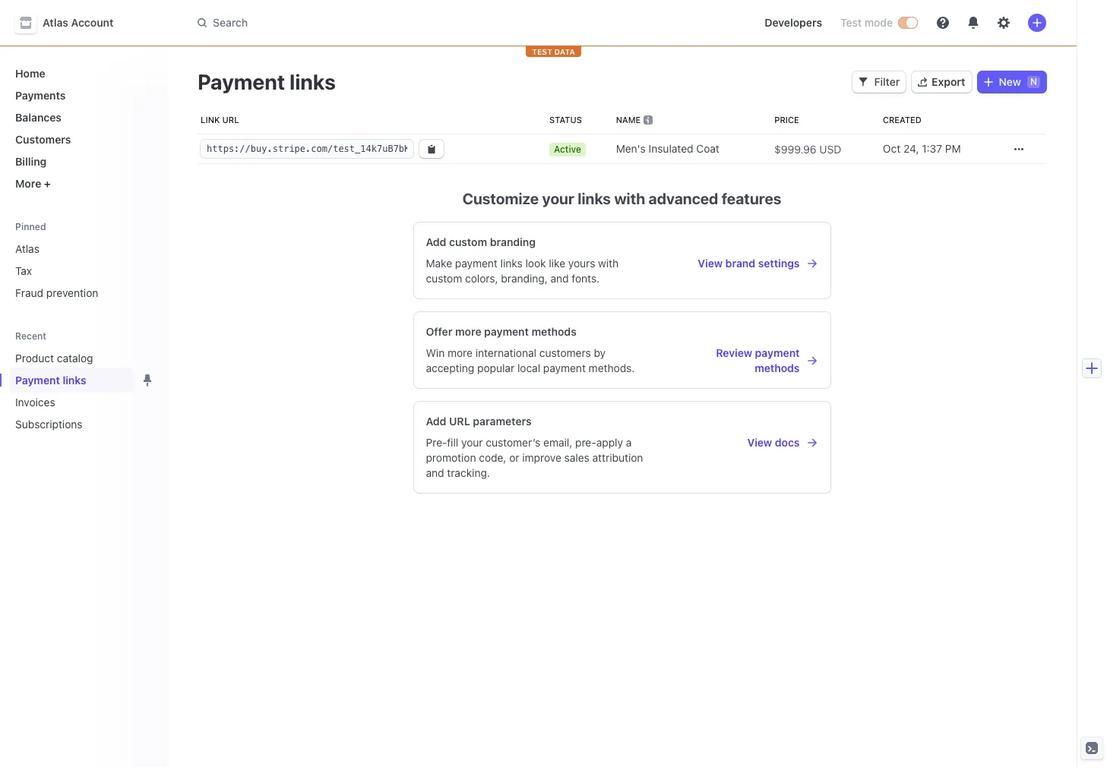 Task type: vqa. For each thing, say whether or not it's contained in the screenshot.
Business at the left of page
no



Task type: locate. For each thing, give the bounding box(es) containing it.
subscriptions link
[[9, 412, 134, 437]]

recent element
[[0, 346, 167, 437]]

1 horizontal spatial url
[[449, 415, 470, 428]]

more +
[[15, 177, 51, 190]]

make payment links look like yours with custom colors, branding, and fonts.
[[426, 257, 619, 285]]

docs
[[775, 436, 800, 449]]

your right fill
[[461, 436, 483, 449]]

atlas inside pinned element
[[15, 242, 39, 255]]

customers
[[15, 133, 71, 146]]

0 horizontal spatial view
[[698, 257, 723, 270]]

atlas left account
[[43, 16, 68, 29]]

your down active
[[542, 190, 574, 207]]

colors,
[[465, 272, 498, 285]]

pin to navigation image
[[141, 374, 153, 386]]

usd
[[819, 142, 841, 155]]

0 vertical spatial url
[[222, 115, 239, 125]]

methods up customers
[[532, 325, 577, 338]]

settings
[[758, 257, 800, 270]]

with down men's in the right of the page
[[614, 190, 645, 207]]

custom down make
[[426, 272, 462, 285]]

more
[[455, 325, 481, 338], [448, 347, 473, 359]]

test data
[[532, 47, 575, 56]]

add up make
[[426, 236, 446, 248]]

payment links link
[[9, 368, 134, 393]]

more up accepting
[[448, 347, 473, 359]]

0 vertical spatial add
[[426, 236, 446, 248]]

1 horizontal spatial payment links
[[198, 69, 336, 94]]

more for payment
[[455, 325, 481, 338]]

payment links down product catalog
[[15, 374, 86, 387]]

1 horizontal spatial methods
[[755, 362, 800, 375]]

tax link
[[9, 258, 155, 283]]

oct
[[883, 142, 901, 155]]

balances
[[15, 111, 62, 124]]

with inside make payment links look like yours with custom colors, branding, and fonts.
[[598, 257, 619, 270]]

0 horizontal spatial payment
[[15, 374, 60, 387]]

more for international
[[448, 347, 473, 359]]

1 add from the top
[[426, 236, 446, 248]]

international
[[476, 347, 537, 359]]

billing link
[[9, 149, 155, 174]]

code,
[[479, 451, 506, 464]]

payment links
[[198, 69, 336, 94], [15, 374, 86, 387]]

product catalog
[[15, 352, 93, 365]]

methods up view docs
[[755, 362, 800, 375]]

0 horizontal spatial methods
[[532, 325, 577, 338]]

with right yours
[[598, 257, 619, 270]]

1 vertical spatial payment
[[15, 374, 60, 387]]

brand
[[725, 257, 755, 270]]

links inside make payment links look like yours with custom colors, branding, and fonts.
[[500, 257, 523, 270]]

svg image
[[984, 78, 993, 87], [427, 145, 436, 154], [1014, 145, 1023, 154]]

0 vertical spatial methods
[[532, 325, 577, 338]]

2 add from the top
[[426, 415, 446, 428]]

pre-
[[426, 436, 447, 449]]

links
[[290, 69, 336, 94], [578, 190, 611, 207], [500, 257, 523, 270], [63, 374, 86, 387]]

like
[[549, 257, 565, 270]]

test mode
[[840, 16, 893, 29]]

view for view docs
[[747, 436, 772, 449]]

pinned navigation links element
[[9, 220, 155, 305]]

customize your links with advanced features
[[462, 190, 781, 207]]

link
[[201, 115, 220, 125]]

url up fill
[[449, 415, 470, 428]]

view left brand
[[698, 257, 723, 270]]

notifications image
[[967, 17, 979, 29]]

mode
[[865, 16, 893, 29]]

search
[[213, 16, 248, 29]]

1 horizontal spatial atlas
[[43, 16, 68, 29]]

win more international customers by accepting popular local payment methods.
[[426, 347, 635, 375]]

1 vertical spatial custom
[[426, 272, 462, 285]]

catalog
[[57, 352, 93, 365]]

customers
[[539, 347, 591, 359]]

payments link
[[9, 83, 155, 108]]

0 horizontal spatial your
[[461, 436, 483, 449]]

email,
[[543, 436, 572, 449]]

url right the link on the top
[[222, 115, 239, 125]]

improve
[[522, 451, 561, 464]]

1 horizontal spatial and
[[551, 272, 569, 285]]

payment
[[455, 257, 498, 270], [484, 325, 529, 338], [755, 347, 800, 359], [543, 362, 586, 375]]

1 vertical spatial url
[[449, 415, 470, 428]]

price
[[774, 115, 799, 125]]

1 horizontal spatial view
[[747, 436, 772, 449]]

and inside pre-fill your customer's email, pre-apply a promotion code, or improve sales attribution and tracking.
[[426, 467, 444, 479]]

payment inside the 'win more international customers by accepting popular local payment methods.'
[[543, 362, 586, 375]]

payment inside make payment links look like yours with custom colors, branding, and fonts.
[[455, 257, 498, 270]]

0 horizontal spatial and
[[426, 467, 444, 479]]

1 vertical spatial with
[[598, 257, 619, 270]]

$999.96 usd link
[[768, 136, 877, 161]]

review payment methods
[[716, 347, 800, 375]]

recent
[[15, 331, 46, 342]]

n
[[1030, 76, 1037, 87]]

account
[[71, 16, 114, 29]]

0 vertical spatial and
[[551, 272, 569, 285]]

payment
[[198, 69, 285, 94], [15, 374, 60, 387]]

more inside the 'win more international customers by accepting popular local payment methods.'
[[448, 347, 473, 359]]

Search search field
[[188, 9, 617, 37]]

tax
[[15, 264, 32, 277]]

custom up make
[[449, 236, 487, 248]]

and down like
[[551, 272, 569, 285]]

0 horizontal spatial payment links
[[15, 374, 86, 387]]

0 vertical spatial payment links
[[198, 69, 336, 94]]

0 vertical spatial payment
[[198, 69, 285, 94]]

atlas for atlas account
[[43, 16, 68, 29]]

make
[[426, 257, 452, 270]]

apply
[[596, 436, 623, 449]]

0 vertical spatial with
[[614, 190, 645, 207]]

0 horizontal spatial svg image
[[427, 145, 436, 154]]

active link
[[543, 135, 610, 163]]

0 horizontal spatial atlas
[[15, 242, 39, 255]]

methods inside review payment methods
[[755, 362, 800, 375]]

pm
[[945, 142, 961, 155]]

0 vertical spatial your
[[542, 190, 574, 207]]

1 vertical spatial add
[[426, 415, 446, 428]]

0 horizontal spatial url
[[222, 115, 239, 125]]

svg image
[[859, 78, 868, 87]]

1 vertical spatial and
[[426, 467, 444, 479]]

with
[[614, 190, 645, 207], [598, 257, 619, 270]]

atlas
[[43, 16, 68, 29], [15, 242, 39, 255]]

0 vertical spatial view
[[698, 257, 723, 270]]

review
[[716, 347, 752, 359]]

coat
[[696, 142, 719, 155]]

url for link
[[222, 115, 239, 125]]

payment down customers
[[543, 362, 586, 375]]

atlas link
[[9, 236, 155, 261]]

add
[[426, 236, 446, 248], [426, 415, 446, 428]]

0 vertical spatial atlas
[[43, 16, 68, 29]]

men's insulated coat link
[[610, 135, 768, 163]]

1 vertical spatial payment links
[[15, 374, 86, 387]]

1 vertical spatial more
[[448, 347, 473, 359]]

None text field
[[201, 140, 413, 158]]

oct 24, 1:37 pm
[[883, 142, 961, 155]]

new
[[999, 75, 1021, 88]]

more right offer
[[455, 325, 481, 338]]

custom
[[449, 236, 487, 248], [426, 272, 462, 285]]

+
[[44, 177, 51, 190]]

methods.
[[589, 362, 635, 375]]

or
[[509, 451, 519, 464]]

1 vertical spatial atlas
[[15, 242, 39, 255]]

atlas inside button
[[43, 16, 68, 29]]

payment up colors,
[[455, 257, 498, 270]]

payment inside recent "element"
[[15, 374, 60, 387]]

url for add
[[449, 415, 470, 428]]

payment up the "link url"
[[198, 69, 285, 94]]

add up pre- in the bottom of the page
[[426, 415, 446, 428]]

1 horizontal spatial payment
[[198, 69, 285, 94]]

methods
[[532, 325, 577, 338], [755, 362, 800, 375]]

0 vertical spatial more
[[455, 325, 481, 338]]

your
[[542, 190, 574, 207], [461, 436, 483, 449]]

1 vertical spatial your
[[461, 436, 483, 449]]

1 vertical spatial methods
[[755, 362, 800, 375]]

payment right review
[[755, 347, 800, 359]]

payment up invoices
[[15, 374, 60, 387]]

atlas down pinned
[[15, 242, 39, 255]]

developers link
[[759, 11, 828, 35]]

$999.96
[[774, 142, 817, 155]]

1 vertical spatial view
[[747, 436, 772, 449]]

view left 'docs' on the bottom right
[[747, 436, 772, 449]]

payment links up the "link url"
[[198, 69, 336, 94]]

payment links inside recent "element"
[[15, 374, 86, 387]]

and down promotion
[[426, 467, 444, 479]]



Task type: describe. For each thing, give the bounding box(es) containing it.
a
[[626, 436, 632, 449]]

pinned element
[[9, 236, 155, 305]]

customer's
[[486, 436, 541, 449]]

sales
[[564, 451, 590, 464]]

features
[[722, 190, 781, 207]]

view brand settings link
[[668, 256, 818, 271]]

invoices
[[15, 396, 55, 409]]

promotion
[[426, 451, 476, 464]]

add for add url parameters
[[426, 415, 446, 428]]

help image
[[937, 17, 949, 29]]

tracking.
[[447, 467, 490, 479]]

attribution
[[592, 451, 643, 464]]

settings image
[[998, 17, 1010, 29]]

customize
[[462, 190, 539, 207]]

link url
[[201, 115, 239, 125]]

atlas account
[[43, 16, 114, 29]]

home link
[[9, 61, 155, 86]]

add url parameters
[[426, 415, 532, 428]]

product
[[15, 352, 54, 365]]

data
[[554, 47, 575, 56]]

win
[[426, 347, 445, 359]]

test
[[532, 47, 552, 56]]

core navigation links element
[[9, 61, 155, 196]]

fraud prevention link
[[9, 280, 155, 305]]

filter
[[874, 75, 900, 88]]

view docs link
[[668, 435, 818, 451]]

branding,
[[501, 272, 548, 285]]

status
[[549, 115, 582, 125]]

24,
[[904, 142, 919, 155]]

payments
[[15, 89, 66, 102]]

fill
[[447, 436, 458, 449]]

subscriptions
[[15, 418, 82, 431]]

men's insulated coat
[[616, 142, 719, 155]]

links inside recent "element"
[[63, 374, 86, 387]]

filter button
[[853, 71, 906, 93]]

$999.96 usd
[[774, 142, 841, 155]]

fraud prevention
[[15, 286, 98, 299]]

pre-fill your customer's email, pre-apply a promotion code, or improve sales attribution and tracking.
[[426, 436, 643, 479]]

developers
[[765, 16, 822, 29]]

view docs
[[747, 436, 800, 449]]

payment inside review payment methods
[[755, 347, 800, 359]]

parameters
[[473, 415, 532, 428]]

export button
[[912, 71, 972, 93]]

home
[[15, 67, 45, 80]]

0 vertical spatial custom
[[449, 236, 487, 248]]

atlas account button
[[15, 12, 129, 33]]

offer
[[426, 325, 452, 338]]

created
[[883, 115, 922, 125]]

billing
[[15, 155, 47, 168]]

advanced
[[649, 190, 718, 207]]

Search text field
[[188, 9, 617, 37]]

product catalog link
[[9, 346, 134, 371]]

accepting
[[426, 362, 474, 375]]

pre-
[[575, 436, 596, 449]]

balances link
[[9, 105, 155, 130]]

export
[[932, 75, 965, 88]]

popular
[[477, 362, 515, 375]]

and inside make payment links look like yours with custom colors, branding, and fonts.
[[551, 272, 569, 285]]

1 horizontal spatial svg image
[[984, 78, 993, 87]]

offer more payment methods
[[426, 325, 577, 338]]

pinned
[[15, 221, 46, 233]]

more
[[15, 177, 41, 190]]

add for add custom branding
[[426, 236, 446, 248]]

1 horizontal spatial your
[[542, 190, 574, 207]]

payment up international
[[484, 325, 529, 338]]

view brand settings
[[698, 257, 800, 270]]

insulated
[[649, 142, 693, 155]]

yours
[[568, 257, 595, 270]]

active
[[554, 144, 581, 155]]

men's
[[616, 142, 646, 155]]

add custom branding
[[426, 236, 536, 248]]

atlas for atlas
[[15, 242, 39, 255]]

review payment methods link
[[668, 346, 818, 376]]

local
[[517, 362, 540, 375]]

branding
[[490, 236, 536, 248]]

recent navigation links element
[[0, 330, 167, 437]]

your inside pre-fill your customer's email, pre-apply a promotion code, or improve sales attribution and tracking.
[[461, 436, 483, 449]]

customers link
[[9, 127, 155, 152]]

view for view brand settings
[[698, 257, 723, 270]]

2 horizontal spatial svg image
[[1014, 145, 1023, 154]]

oct 24, 1:37 pm link
[[877, 135, 1001, 163]]

by
[[594, 347, 606, 359]]

prevention
[[46, 286, 98, 299]]

custom inside make payment links look like yours with custom colors, branding, and fonts.
[[426, 272, 462, 285]]



